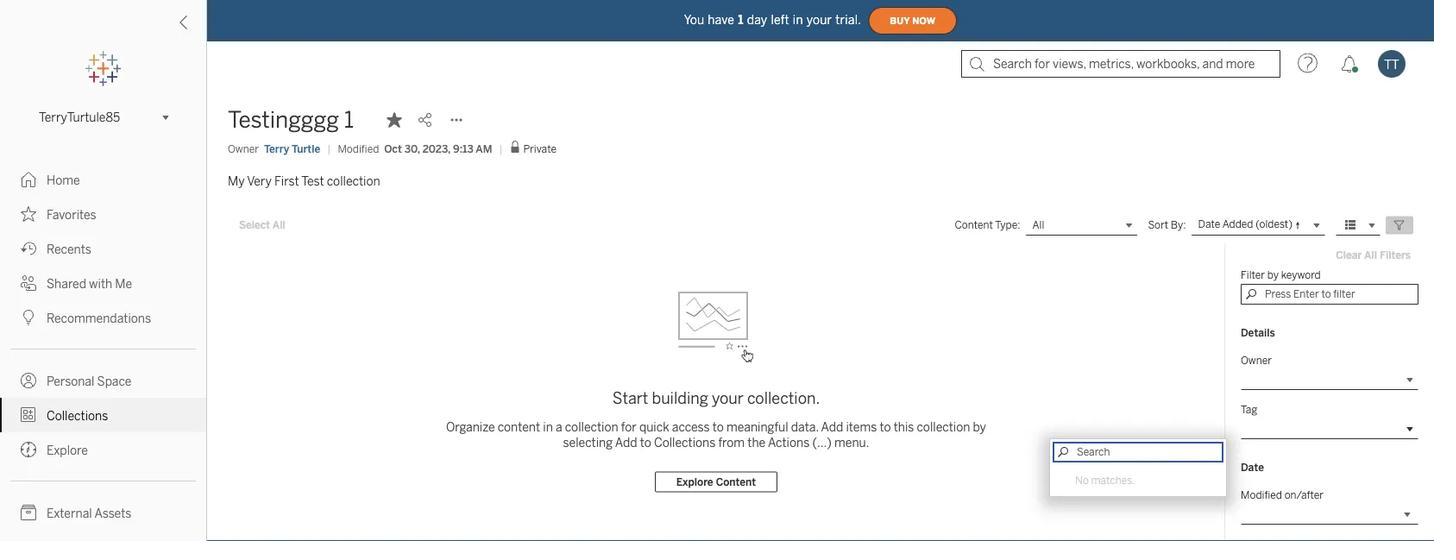 Task type: vqa. For each thing, say whether or not it's contained in the screenshot.
Format Workbook icon
no



Task type: locate. For each thing, give the bounding box(es) containing it.
space
[[97, 374, 132, 388]]

1 vertical spatial in
[[543, 420, 553, 435]]

explore down collections link
[[47, 443, 88, 457]]

owner down details in the right bottom of the page
[[1241, 354, 1272, 366]]

0 horizontal spatial your
[[712, 389, 744, 407]]

1 horizontal spatial date
[[1241, 461, 1264, 474]]

1 horizontal spatial your
[[807, 13, 832, 27]]

0 horizontal spatial content
[[716, 476, 756, 488]]

filter by keyword
[[1241, 268, 1321, 281]]

2 horizontal spatial to
[[880, 420, 891, 435]]

your up organize content in a collection for quick access to meaningful data. add items to this collection by selecting add to collections from the actions (...) menu.
[[712, 389, 744, 407]]

collection
[[327, 174, 380, 188], [565, 420, 619, 435], [917, 420, 970, 435]]

explore inside main navigation. press the up and down arrow keys to access links. element
[[47, 443, 88, 457]]

content
[[498, 420, 540, 435]]

no matches. option
[[1075, 474, 1216, 487]]

1 vertical spatial explore
[[677, 476, 713, 488]]

2 | from the left
[[499, 142, 503, 155]]

this
[[894, 420, 914, 435]]

date up "modified on/after"
[[1241, 461, 1264, 474]]

0 vertical spatial by
[[1268, 268, 1279, 281]]

modified left oct
[[338, 142, 379, 155]]

private
[[524, 143, 557, 155]]

quick
[[640, 420, 669, 435]]

by:
[[1171, 219, 1186, 231]]

tag
[[1241, 403, 1258, 416]]

actions
[[768, 436, 810, 450]]

collection.
[[747, 389, 820, 407]]

1 vertical spatial add
[[615, 436, 638, 450]]

0 horizontal spatial collection
[[327, 174, 380, 188]]

add up "(...)"
[[821, 420, 843, 435]]

0 vertical spatial add
[[821, 420, 843, 435]]

collection for a
[[565, 420, 619, 435]]

0 vertical spatial date
[[1198, 218, 1221, 231]]

collections down access
[[654, 436, 716, 450]]

0 vertical spatial in
[[793, 13, 803, 27]]

1 vertical spatial modified
[[1241, 488, 1283, 501]]

menu.
[[835, 436, 870, 450]]

0 horizontal spatial collections
[[47, 409, 108, 423]]

tag list box
[[1050, 465, 1227, 496]]

9:13
[[453, 142, 474, 155]]

shared with me
[[47, 277, 132, 291]]

0 vertical spatial 1
[[738, 13, 744, 27]]

buy
[[890, 15, 910, 26]]

your left "trial."
[[807, 13, 832, 27]]

content left 'type:'
[[955, 219, 993, 231]]

recents
[[47, 242, 91, 256]]

my
[[228, 174, 245, 188]]

0 horizontal spatial modified
[[338, 142, 379, 155]]

1 vertical spatial owner
[[1241, 354, 1272, 366]]

personal space
[[47, 374, 132, 388]]

(oldest)
[[1256, 218, 1293, 231]]

date left added
[[1198, 218, 1221, 231]]

your
[[807, 13, 832, 27], [712, 389, 744, 407]]

collection down the owner terry turtle | modified oct 30, 2023, 9:13 am | in the left top of the page
[[327, 174, 380, 188]]

1 horizontal spatial collection
[[565, 420, 619, 435]]

date inside dropdown button
[[1198, 218, 1221, 231]]

by
[[1268, 268, 1279, 281], [973, 420, 986, 435]]

owner
[[228, 142, 259, 155], [1241, 354, 1272, 366]]

date for date added (oldest)
[[1198, 218, 1221, 231]]

explore content button
[[655, 472, 778, 492]]

0 vertical spatial content
[[955, 219, 993, 231]]

1 horizontal spatial 1
[[738, 13, 744, 27]]

building
[[652, 389, 709, 407]]

1 horizontal spatial all
[[1033, 219, 1045, 231]]

1 horizontal spatial explore
[[677, 476, 713, 488]]

modified
[[338, 142, 379, 155], [1241, 488, 1283, 501]]

content
[[955, 219, 993, 231], [716, 476, 756, 488]]

to up from
[[713, 420, 724, 435]]

|
[[327, 142, 331, 155], [499, 142, 503, 155]]

collections down 'personal'
[[47, 409, 108, 423]]

1 horizontal spatial add
[[821, 420, 843, 435]]

all right 'type:'
[[1033, 219, 1045, 231]]

personal space link
[[0, 363, 206, 398]]

0 horizontal spatial date
[[1198, 218, 1221, 231]]

items
[[846, 420, 877, 435]]

1 horizontal spatial owner
[[1241, 354, 1272, 366]]

1 horizontal spatial modified
[[1241, 488, 1283, 501]]

1
[[738, 13, 744, 27], [344, 107, 354, 133]]

in
[[793, 13, 803, 27], [543, 420, 553, 435]]

by right filter
[[1268, 268, 1279, 281]]

with
[[89, 277, 112, 291]]

filters
[[1380, 249, 1411, 262]]

content inside button
[[716, 476, 756, 488]]

in inside organize content in a collection for quick access to meaningful data. add items to this collection by selecting add to collections from the actions (...) menu.
[[543, 420, 553, 435]]

1 vertical spatial 1
[[344, 107, 354, 133]]

0 horizontal spatial |
[[327, 142, 331, 155]]

collections
[[47, 409, 108, 423], [654, 436, 716, 450]]

list view image
[[1343, 217, 1359, 233]]

owner up "my" in the left top of the page
[[228, 142, 259, 155]]

in left a
[[543, 420, 553, 435]]

clear all filters
[[1336, 249, 1411, 262]]

all button
[[1026, 215, 1138, 236]]

to down quick
[[640, 436, 652, 450]]

all right clear
[[1365, 249, 1377, 262]]

select all
[[239, 219, 285, 231]]

clear
[[1336, 249, 1362, 262]]

select all button
[[228, 215, 297, 236]]

favorites
[[47, 208, 96, 222]]

to
[[713, 420, 724, 435], [880, 420, 891, 435], [640, 436, 652, 450]]

add
[[821, 420, 843, 435], [615, 436, 638, 450]]

1 horizontal spatial by
[[1268, 268, 1279, 281]]

explore for explore
[[47, 443, 88, 457]]

recommendations
[[47, 311, 151, 325]]

explore down organize content in a collection for quick access to meaningful data. add items to this collection by selecting add to collections from the actions (...) menu.
[[677, 476, 713, 488]]

by right this
[[973, 420, 986, 435]]

a
[[556, 420, 562, 435]]

selecting
[[563, 436, 613, 450]]

add down for
[[615, 436, 638, 450]]

all for select all
[[273, 219, 285, 231]]

personal
[[47, 374, 94, 388]]

1 up the owner terry turtle | modified oct 30, 2023, 9:13 am | in the left top of the page
[[344, 107, 354, 133]]

1 left day
[[738, 13, 744, 27]]

sort by:
[[1148, 219, 1186, 231]]

explore inside button
[[677, 476, 713, 488]]

turtle
[[292, 142, 320, 155]]

1 vertical spatial collections
[[654, 436, 716, 450]]

| right "am"
[[499, 142, 503, 155]]

0 vertical spatial collections
[[47, 409, 108, 423]]

navigation panel element
[[0, 52, 206, 541]]

0 horizontal spatial explore
[[47, 443, 88, 457]]

0 horizontal spatial 1
[[344, 107, 354, 133]]

date added (oldest)
[[1198, 218, 1293, 231]]

0 horizontal spatial by
[[973, 420, 986, 435]]

all right select
[[273, 219, 285, 231]]

1 horizontal spatial |
[[499, 142, 503, 155]]

2023,
[[423, 142, 451, 155]]

date
[[1198, 218, 1221, 231], [1241, 461, 1264, 474]]

0 vertical spatial owner
[[228, 142, 259, 155]]

collection right this
[[917, 420, 970, 435]]

1 vertical spatial date
[[1241, 461, 1264, 474]]

from
[[719, 436, 745, 450]]

external
[[47, 506, 92, 520]]

test
[[302, 174, 324, 188]]

| right turtle
[[327, 142, 331, 155]]

external assets
[[47, 506, 131, 520]]

terry
[[264, 142, 290, 155]]

0 horizontal spatial all
[[273, 219, 285, 231]]

added
[[1223, 218, 1254, 231]]

main navigation. press the up and down arrow keys to access links. element
[[0, 162, 206, 541]]

left
[[771, 13, 790, 27]]

0 horizontal spatial in
[[543, 420, 553, 435]]

collection up the 'selecting'
[[565, 420, 619, 435]]

0 horizontal spatial owner
[[228, 142, 259, 155]]

by inside organize content in a collection for quick access to meaningful data. add items to this collection by selecting add to collections from the actions (...) menu.
[[973, 420, 986, 435]]

30,
[[405, 142, 420, 155]]

1 vertical spatial content
[[716, 476, 756, 488]]

content down from
[[716, 476, 756, 488]]

2 horizontal spatial all
[[1365, 249, 1377, 262]]

to left this
[[880, 420, 891, 435]]

0 horizontal spatial add
[[615, 436, 638, 450]]

in right "left"
[[793, 13, 803, 27]]

have
[[708, 13, 735, 27]]

no
[[1075, 474, 1089, 487]]

1 horizontal spatial collections
[[654, 436, 716, 450]]

Tag text field
[[1053, 442, 1224, 463]]

organize content in a collection for quick access to meaningful data. add items to this collection by selecting add to collections from the actions (...) menu.
[[446, 420, 986, 450]]

Modified on/after text field
[[1241, 504, 1419, 525]]

1 vertical spatial by
[[973, 420, 986, 435]]

(...)
[[813, 436, 832, 450]]

modified left on/after
[[1241, 488, 1283, 501]]

you
[[684, 13, 705, 27]]

0 vertical spatial explore
[[47, 443, 88, 457]]



Task type: describe. For each thing, give the bounding box(es) containing it.
now
[[913, 15, 936, 26]]

the
[[748, 436, 766, 450]]

collections inside main navigation. press the up and down arrow keys to access links. element
[[47, 409, 108, 423]]

shared with me link
[[0, 266, 206, 300]]

modified on/after
[[1241, 488, 1324, 501]]

terry turtle link
[[264, 141, 320, 157]]

date added (oldest) button
[[1192, 215, 1326, 236]]

Search for views, metrics, workbooks, and more text field
[[962, 50, 1281, 78]]

start building your collection.
[[613, 389, 820, 407]]

terryturtule85
[[39, 110, 120, 125]]

my very first test collection
[[228, 174, 380, 188]]

on/after
[[1285, 488, 1324, 501]]

recents link
[[0, 231, 206, 266]]

0 vertical spatial your
[[807, 13, 832, 27]]

owner for owner terry turtle | modified oct 30, 2023, 9:13 am |
[[228, 142, 259, 155]]

shared
[[47, 277, 86, 291]]

owner terry turtle | modified oct 30, 2023, 9:13 am |
[[228, 142, 503, 155]]

organize
[[446, 420, 495, 435]]

terryturtule85 button
[[32, 107, 174, 128]]

type:
[[995, 219, 1021, 231]]

home
[[47, 173, 80, 187]]

matches.
[[1091, 474, 1135, 487]]

day
[[747, 13, 768, 27]]

1 horizontal spatial in
[[793, 13, 803, 27]]

explore for explore content
[[677, 476, 713, 488]]

testingggg 1
[[228, 107, 354, 133]]

oct
[[384, 142, 402, 155]]

0 horizontal spatial to
[[640, 436, 652, 450]]

1 | from the left
[[327, 142, 331, 155]]

first
[[274, 174, 299, 188]]

all inside popup button
[[1033, 219, 1045, 231]]

details
[[1241, 327, 1276, 339]]

access
[[672, 420, 710, 435]]

trial.
[[836, 13, 862, 27]]

am
[[476, 142, 492, 155]]

favorites link
[[0, 197, 206, 231]]

Filter by keyword text field
[[1241, 284, 1419, 305]]

assets
[[94, 506, 131, 520]]

start
[[613, 389, 649, 407]]

data.
[[791, 420, 819, 435]]

for
[[621, 420, 637, 435]]

1 horizontal spatial content
[[955, 219, 993, 231]]

owner for owner
[[1241, 354, 1272, 366]]

2 horizontal spatial collection
[[917, 420, 970, 435]]

keyword
[[1281, 268, 1321, 281]]

recommendations link
[[0, 300, 206, 335]]

1 horizontal spatial to
[[713, 420, 724, 435]]

no matches.
[[1075, 474, 1135, 487]]

1 vertical spatial your
[[712, 389, 744, 407]]

0 vertical spatial modified
[[338, 142, 379, 155]]

select
[[239, 219, 270, 231]]

explore link
[[0, 432, 206, 467]]

sort
[[1148, 219, 1169, 231]]

date for date
[[1241, 461, 1264, 474]]

clear all filters button
[[1328, 245, 1419, 266]]

you have 1 day left in your trial.
[[684, 13, 862, 27]]

me
[[115, 277, 132, 291]]

external assets link
[[0, 495, 206, 530]]

testingggg
[[228, 107, 339, 133]]

filter
[[1241, 268, 1265, 281]]

home link
[[0, 162, 206, 197]]

content type:
[[955, 219, 1021, 231]]

collection for test
[[327, 174, 380, 188]]

collections inside organize content in a collection for quick access to meaningful data. add items to this collection by selecting add to collections from the actions (...) menu.
[[654, 436, 716, 450]]

explore content
[[677, 476, 756, 488]]

collections link
[[0, 398, 206, 432]]

meaningful
[[727, 420, 789, 435]]

very
[[247, 174, 272, 188]]

buy now button
[[869, 7, 957, 35]]

all for clear all filters
[[1365, 249, 1377, 262]]

buy now
[[890, 15, 936, 26]]



